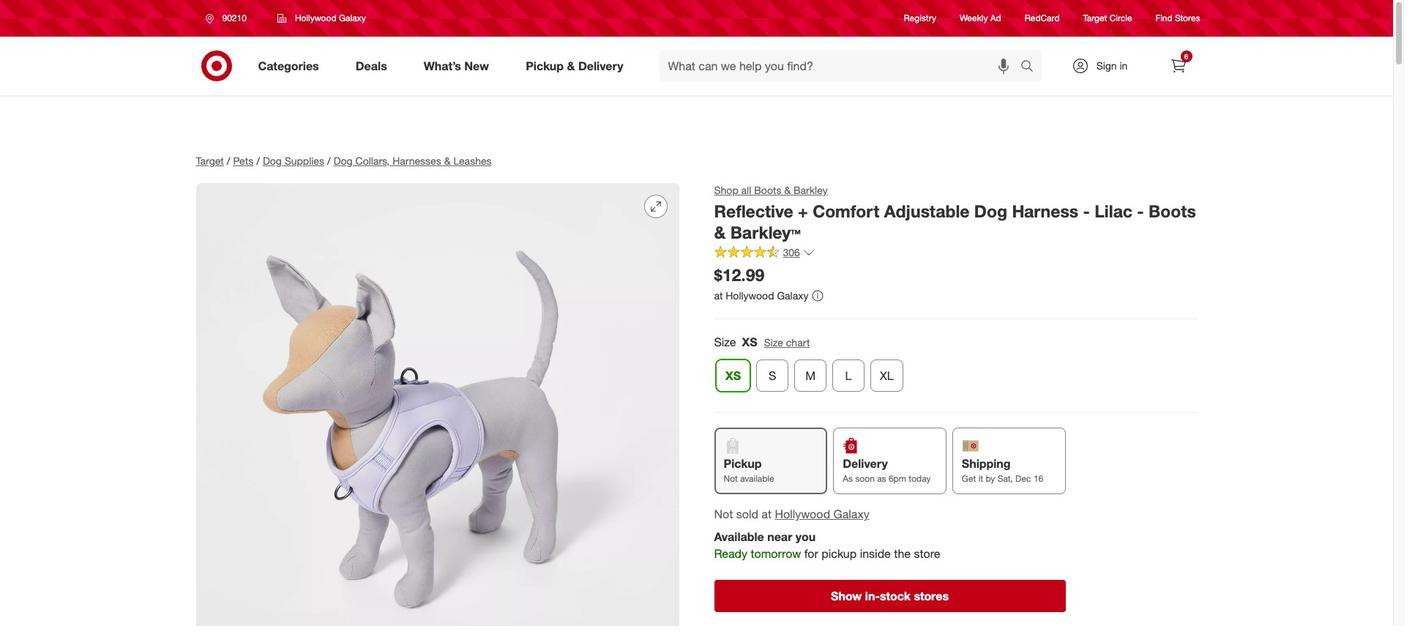 Task type: describe. For each thing, give the bounding box(es) containing it.
available
[[715, 530, 765, 544]]

shop all boots & barkley reflective + comfort adjustable dog harness - lilac - boots & barkley™
[[715, 184, 1197, 242]]

stores
[[1176, 13, 1201, 24]]

target for target circle
[[1084, 13, 1108, 24]]

find stores link
[[1156, 12, 1201, 25]]

m link
[[794, 360, 827, 392]]

sat,
[[998, 473, 1013, 484]]

90210 button
[[196, 5, 262, 31]]

harnesses
[[393, 155, 442, 167]]

comfort
[[813, 201, 880, 221]]

sign in
[[1097, 59, 1128, 72]]

306 link
[[715, 246, 815, 263]]

soon
[[856, 473, 875, 484]]

sold
[[737, 507, 759, 522]]

dog supplies link
[[263, 155, 325, 167]]

search button
[[1014, 50, 1049, 85]]

ad
[[991, 13, 1002, 24]]

target circle
[[1084, 13, 1133, 24]]

group containing size
[[713, 334, 1198, 398]]

by
[[986, 473, 996, 484]]

90210
[[222, 12, 247, 23]]

near
[[768, 530, 793, 544]]

1 horizontal spatial dog
[[334, 155, 353, 167]]

weekly
[[960, 13, 988, 24]]

what's new link
[[411, 50, 508, 82]]

2 horizontal spatial hollywood
[[775, 507, 831, 522]]

size chart button
[[764, 335, 811, 351]]

you
[[796, 530, 816, 544]]

redcard link
[[1025, 12, 1060, 25]]

pets
[[233, 155, 254, 167]]

3 / from the left
[[327, 155, 331, 167]]

the
[[895, 546, 911, 561]]

0 vertical spatial xs
[[742, 335, 758, 350]]

harness
[[1013, 201, 1079, 221]]

delivery as soon as 6pm today
[[843, 456, 931, 484]]

1 horizontal spatial at
[[762, 507, 772, 522]]

in
[[1120, 59, 1128, 72]]

size inside the 'size xs size chart'
[[764, 336, 784, 349]]

pickup & delivery
[[526, 58, 624, 73]]

s link
[[756, 360, 789, 392]]

1 vertical spatial not
[[715, 507, 733, 522]]

stores
[[914, 589, 949, 603]]

show in-stock stores button
[[715, 580, 1066, 612]]

target for target / pets / dog supplies / dog collars, harnesses & leashes
[[196, 155, 224, 167]]

in-
[[866, 589, 880, 603]]

0 vertical spatial at
[[715, 290, 723, 302]]

pickup & delivery link
[[514, 50, 642, 82]]

new
[[465, 58, 489, 73]]

1 horizontal spatial galaxy
[[777, 290, 809, 302]]

categories
[[258, 58, 319, 73]]

xs link
[[716, 360, 750, 392]]

hollywood inside dropdown button
[[295, 12, 337, 23]]

shop
[[715, 184, 739, 196]]

show in-stock stores
[[831, 589, 949, 603]]

what's new
[[424, 58, 489, 73]]

as
[[843, 473, 853, 484]]

+
[[798, 201, 809, 221]]

barkley
[[794, 184, 828, 196]]

l
[[845, 369, 852, 383]]

ready
[[715, 546, 748, 561]]

pickup for not
[[724, 456, 762, 471]]

hollywood galaxy button
[[268, 5, 376, 31]]

target / pets / dog supplies / dog collars, harnesses & leashes
[[196, 155, 492, 167]]

not inside pickup not available
[[724, 473, 738, 484]]

adjustable
[[885, 201, 970, 221]]

1 vertical spatial hollywood
[[726, 290, 775, 302]]

reflective + comfort adjustable dog harness - lilac - boots & barkley™, 1 of 12 image
[[196, 183, 679, 626]]

16
[[1034, 473, 1044, 484]]

all
[[742, 184, 752, 196]]

collars,
[[356, 155, 390, 167]]

target link
[[196, 155, 224, 167]]

deals
[[356, 58, 387, 73]]

size xs size chart
[[715, 335, 810, 350]]

1 - from the left
[[1084, 201, 1091, 221]]

0 horizontal spatial dog
[[263, 155, 282, 167]]

today
[[909, 473, 931, 484]]

pickup for &
[[526, 58, 564, 73]]

dog inside shop all boots & barkley reflective + comfort adjustable dog harness - lilac - boots & barkley™
[[975, 201, 1008, 221]]

categories link
[[246, 50, 337, 82]]

$12.99
[[715, 265, 765, 285]]



Task type: vqa. For each thing, say whether or not it's contained in the screenshot.


Task type: locate. For each thing, give the bounding box(es) containing it.
2 - from the left
[[1138, 201, 1145, 221]]

-
[[1084, 201, 1091, 221], [1138, 201, 1145, 221]]

find stores
[[1156, 13, 1201, 24]]

1 horizontal spatial delivery
[[843, 456, 888, 471]]

6pm
[[889, 473, 907, 484]]

delivery inside "link"
[[579, 58, 624, 73]]

dog collars, harnesses & leashes link
[[334, 155, 492, 167]]

at right sold
[[762, 507, 772, 522]]

1 vertical spatial pickup
[[724, 456, 762, 471]]

group
[[713, 334, 1198, 398]]

deals link
[[343, 50, 406, 82]]

m
[[805, 369, 816, 383]]

target circle link
[[1084, 12, 1133, 25]]

target
[[1084, 13, 1108, 24], [196, 155, 224, 167]]

at
[[715, 290, 723, 302], [762, 507, 772, 522]]

0 vertical spatial boots
[[755, 184, 782, 196]]

1 horizontal spatial -
[[1138, 201, 1145, 221]]

tomorrow
[[751, 546, 802, 561]]

target left circle on the top right of the page
[[1084, 13, 1108, 24]]

1 vertical spatial at
[[762, 507, 772, 522]]

0 horizontal spatial galaxy
[[339, 12, 366, 23]]

0 horizontal spatial hollywood
[[295, 12, 337, 23]]

1 vertical spatial delivery
[[843, 456, 888, 471]]

registry
[[904, 13, 937, 24]]

pets link
[[233, 155, 254, 167]]

pickup right new
[[526, 58, 564, 73]]

& inside "link"
[[567, 58, 575, 73]]

1 horizontal spatial hollywood
[[726, 290, 775, 302]]

hollywood up you
[[775, 507, 831, 522]]

inside
[[860, 546, 891, 561]]

galaxy inside hollywood galaxy dropdown button
[[339, 12, 366, 23]]

pickup inside "link"
[[526, 58, 564, 73]]

0 horizontal spatial size
[[715, 335, 737, 350]]

1 horizontal spatial target
[[1084, 13, 1108, 24]]

0 horizontal spatial /
[[227, 155, 230, 167]]

boots right "lilac"
[[1149, 201, 1197, 221]]

2 horizontal spatial /
[[327, 155, 331, 167]]

pickup inside pickup not available
[[724, 456, 762, 471]]

registry link
[[904, 12, 937, 25]]

dog
[[263, 155, 282, 167], [334, 155, 353, 167], [975, 201, 1008, 221]]

xs left "s"
[[726, 369, 741, 383]]

0 vertical spatial hollywood
[[295, 12, 337, 23]]

dog right 'pets' on the left of the page
[[263, 155, 282, 167]]

sign
[[1097, 59, 1117, 72]]

search
[[1014, 60, 1049, 74]]

leashes
[[454, 155, 492, 167]]

reflective
[[715, 201, 794, 221]]

dog left harness
[[975, 201, 1008, 221]]

0 vertical spatial delivery
[[579, 58, 624, 73]]

hollywood up 'categories' link
[[295, 12, 337, 23]]

0 horizontal spatial -
[[1084, 201, 1091, 221]]

at down $12.99
[[715, 290, 723, 302]]

chart
[[787, 336, 810, 349]]

xs
[[742, 335, 758, 350], [726, 369, 741, 383]]

boots
[[755, 184, 782, 196], [1149, 201, 1197, 221]]

2 vertical spatial galaxy
[[834, 507, 870, 522]]

hollywood down $12.99
[[726, 290, 775, 302]]

2 vertical spatial hollywood
[[775, 507, 831, 522]]

not
[[724, 473, 738, 484], [715, 507, 733, 522]]

- left "lilac"
[[1084, 201, 1091, 221]]

lilac
[[1095, 201, 1133, 221]]

hollywood galaxy
[[295, 12, 366, 23]]

it
[[979, 473, 984, 484]]

1 / from the left
[[227, 155, 230, 167]]

1 vertical spatial galaxy
[[777, 290, 809, 302]]

s
[[769, 369, 776, 383]]

1 horizontal spatial size
[[764, 336, 784, 349]]

size up xs link
[[715, 335, 737, 350]]

at hollywood galaxy
[[715, 290, 809, 302]]

galaxy up deals
[[339, 12, 366, 23]]

/
[[227, 155, 230, 167], [257, 155, 260, 167], [327, 155, 331, 167]]

dog left the collars,
[[334, 155, 353, 167]]

2 horizontal spatial dog
[[975, 201, 1008, 221]]

stock
[[880, 589, 911, 603]]

0 vertical spatial not
[[724, 473, 738, 484]]

pickup up available on the bottom right of the page
[[724, 456, 762, 471]]

not left sold
[[715, 507, 733, 522]]

sign in link
[[1060, 50, 1151, 82]]

for
[[805, 546, 819, 561]]

pickup
[[526, 58, 564, 73], [724, 456, 762, 471]]

1 vertical spatial target
[[196, 155, 224, 167]]

galaxy down 306 at the top right of the page
[[777, 290, 809, 302]]

get
[[962, 473, 977, 484]]

0 horizontal spatial boots
[[755, 184, 782, 196]]

target left 'pets' on the left of the page
[[196, 155, 224, 167]]

find
[[1156, 13, 1173, 24]]

weekly ad link
[[960, 12, 1002, 25]]

0 vertical spatial galaxy
[[339, 12, 366, 23]]

not left available on the bottom right of the page
[[724, 473, 738, 484]]

1 vertical spatial boots
[[1149, 201, 1197, 221]]

galaxy down as
[[834, 507, 870, 522]]

0 horizontal spatial xs
[[726, 369, 741, 383]]

xl link
[[871, 360, 903, 392]]

store
[[915, 546, 941, 561]]

hollywood
[[295, 12, 337, 23], [726, 290, 775, 302], [775, 507, 831, 522]]

not sold at hollywood galaxy
[[715, 507, 870, 522]]

0 horizontal spatial delivery
[[579, 58, 624, 73]]

as
[[878, 473, 887, 484]]

size
[[715, 335, 737, 350], [764, 336, 784, 349]]

available
[[741, 473, 775, 484]]

- right "lilac"
[[1138, 201, 1145, 221]]

306
[[783, 246, 801, 259]]

1 horizontal spatial pickup
[[724, 456, 762, 471]]

0 vertical spatial target
[[1084, 13, 1108, 24]]

What can we help you find? suggestions appear below search field
[[660, 50, 1024, 82]]

1 vertical spatial xs
[[726, 369, 741, 383]]

0 horizontal spatial at
[[715, 290, 723, 302]]

l link
[[833, 360, 865, 392]]

weekly ad
[[960, 13, 1002, 24]]

2 / from the left
[[257, 155, 260, 167]]

/ right 'pets' on the left of the page
[[257, 155, 260, 167]]

pickup
[[822, 546, 857, 561]]

xs left size chart button
[[742, 335, 758, 350]]

barkley™
[[731, 222, 801, 242]]

0 horizontal spatial target
[[196, 155, 224, 167]]

available near you ready tomorrow for pickup inside the store
[[715, 530, 941, 561]]

xl
[[880, 369, 894, 383]]

redcard
[[1025, 13, 1060, 24]]

size left chart
[[764, 336, 784, 349]]

0 vertical spatial pickup
[[526, 58, 564, 73]]

supplies
[[285, 155, 325, 167]]

dec
[[1016, 473, 1032, 484]]

boots right all
[[755, 184, 782, 196]]

shipping
[[962, 456, 1011, 471]]

delivery inside delivery as soon as 6pm today
[[843, 456, 888, 471]]

1 horizontal spatial xs
[[742, 335, 758, 350]]

6 link
[[1163, 50, 1195, 82]]

6
[[1185, 52, 1189, 61]]

/ right supplies
[[327, 155, 331, 167]]

1 horizontal spatial /
[[257, 155, 260, 167]]

what's
[[424, 58, 461, 73]]

/ left the pets link
[[227, 155, 230, 167]]

1 horizontal spatial boots
[[1149, 201, 1197, 221]]

0 horizontal spatial pickup
[[526, 58, 564, 73]]

2 horizontal spatial galaxy
[[834, 507, 870, 522]]

hollywood galaxy button
[[775, 506, 870, 523]]



